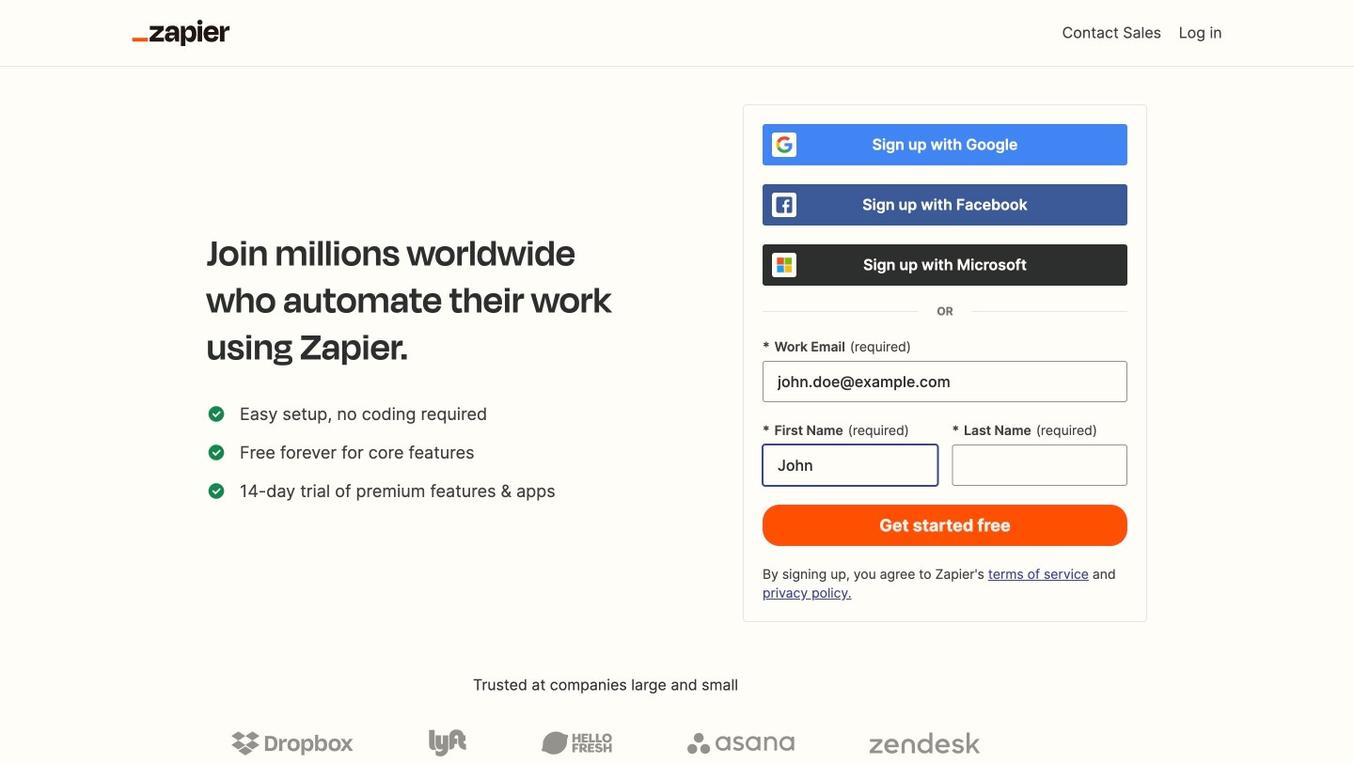 Task type: vqa. For each thing, say whether or not it's contained in the screenshot.
TRY IT link related to Get email notifications or send follow-ups to new Typeform respondents
no



Task type: locate. For each thing, give the bounding box(es) containing it.
go to the zapier homepage image
[[132, 20, 230, 46]]

lyft image
[[429, 730, 466, 758]]

None text field
[[953, 446, 1127, 485]]

None email field
[[764, 362, 1127, 402]]

None text field
[[764, 446, 937, 485]]

dropbox image
[[230, 732, 354, 756]]

hellofresh image
[[542, 732, 612, 756]]



Task type: describe. For each thing, give the bounding box(es) containing it.
zendesk image
[[870, 733, 981, 755]]

asana image
[[687, 733, 795, 755]]

manage your account and search apps form
[[1061, 0, 1223, 66]]



